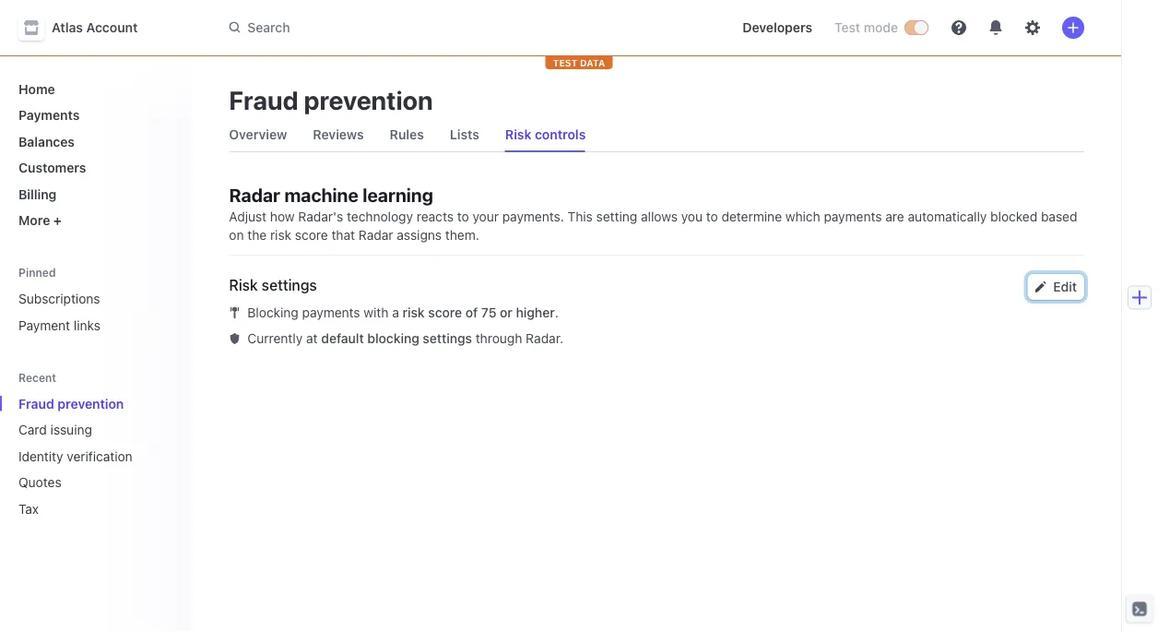 Task type: describe. For each thing, give the bounding box(es) containing it.
issuing
[[50, 422, 92, 437]]

1 vertical spatial radar
[[359, 227, 394, 243]]

recent navigation links element
[[0, 362, 192, 524]]

atlas account
[[52, 20, 138, 35]]

data
[[580, 57, 606, 68]]

them.
[[445, 227, 480, 243]]

learning
[[363, 184, 433, 205]]

your
[[473, 209, 499, 224]]

subscriptions
[[18, 291, 100, 306]]

more
[[18, 213, 50, 228]]

billing link
[[11, 179, 178, 209]]

payments
[[18, 107, 80, 123]]

recent element
[[0, 388, 192, 524]]

lists link
[[443, 122, 487, 148]]

determine
[[722, 209, 782, 224]]

prevention inside fraud prevention link
[[58, 396, 124, 411]]

tax link
[[11, 494, 152, 524]]

allows
[[641, 209, 678, 224]]

0 vertical spatial fraud
[[229, 84, 299, 115]]

that
[[332, 227, 355, 243]]

1 to from the left
[[457, 209, 469, 224]]

identity verification link
[[11, 441, 152, 471]]

payment links
[[18, 317, 100, 333]]

mode
[[864, 20, 899, 35]]

customers
[[18, 160, 86, 175]]

blocked
[[991, 209, 1038, 224]]

lists
[[450, 127, 480, 142]]

atlas account button
[[18, 15, 156, 41]]

currently
[[248, 331, 303, 346]]

blocking
[[368, 331, 420, 346]]

risk controls link
[[498, 122, 594, 148]]

search
[[248, 20, 290, 35]]

on
[[229, 227, 244, 243]]

are
[[886, 209, 905, 224]]

radar's
[[298, 209, 343, 224]]

help image
[[952, 20, 967, 35]]

home link
[[11, 74, 178, 104]]

test
[[553, 57, 578, 68]]

75
[[481, 305, 497, 320]]

pinned element
[[11, 284, 178, 340]]

quotes
[[18, 475, 61, 490]]

card
[[18, 422, 47, 437]]

the
[[248, 227, 267, 243]]

technology
[[347, 209, 413, 224]]

payment links link
[[11, 310, 178, 340]]

verification
[[67, 448, 133, 464]]

machine
[[285, 184, 359, 205]]

home
[[18, 81, 55, 96]]

1 vertical spatial score
[[428, 305, 462, 320]]

subscriptions link
[[11, 284, 178, 314]]

developers
[[743, 20, 813, 35]]

quotes link
[[11, 467, 152, 497]]

currently at default blocking settings through radar.
[[248, 331, 564, 346]]

through
[[476, 331, 523, 346]]

tax
[[18, 501, 39, 516]]

fraud inside recent element
[[18, 396, 54, 411]]

risk for risk settings
[[229, 276, 258, 294]]

overview link
[[222, 122, 295, 148]]

links
[[74, 317, 100, 333]]

identity
[[18, 448, 63, 464]]

this
[[568, 209, 593, 224]]

edit button
[[1028, 274, 1085, 300]]

billing
[[18, 186, 57, 202]]

1 horizontal spatial risk
[[403, 305, 425, 320]]

risk settings
[[229, 276, 317, 294]]

reacts
[[417, 209, 454, 224]]

2 to from the left
[[707, 209, 719, 224]]

at
[[306, 331, 318, 346]]

of
[[466, 305, 478, 320]]

you
[[682, 209, 703, 224]]

higher
[[516, 305, 555, 320]]

balances link
[[11, 126, 178, 156]]

+
[[53, 213, 62, 228]]

radar.
[[526, 331, 564, 346]]

rules link
[[383, 122, 432, 148]]



Task type: vqa. For each thing, say whether or not it's contained in the screenshot.
links
yes



Task type: locate. For each thing, give the bounding box(es) containing it.
fraud prevention up the 'issuing'
[[18, 396, 124, 411]]

Search text field
[[218, 11, 713, 45]]

balances
[[18, 134, 75, 149]]

assigns
[[397, 227, 442, 243]]

1 vertical spatial settings
[[423, 331, 472, 346]]

reviews link
[[306, 122, 371, 148]]

pinned
[[18, 266, 56, 279]]

risk
[[270, 227, 292, 243], [403, 305, 425, 320]]

score down radar's
[[295, 227, 328, 243]]

0 horizontal spatial score
[[295, 227, 328, 243]]

0 vertical spatial settings
[[262, 276, 317, 294]]

to
[[457, 209, 469, 224], [707, 209, 719, 224]]

rules
[[390, 127, 424, 142]]

tab list containing overview
[[222, 118, 1085, 152]]

default
[[321, 331, 364, 346]]

radar machine learning adjust how radar's technology reacts to your payments. this setting allows you to determine which payments are automatically blocked based on the risk score that radar assigns them.
[[229, 184, 1078, 243]]

test data
[[553, 57, 606, 68]]

blocking
[[248, 305, 299, 320]]

radar down technology
[[359, 227, 394, 243]]

test
[[835, 20, 861, 35]]

with
[[364, 305, 389, 320]]

prevention
[[304, 84, 433, 115], [58, 396, 124, 411]]

1 vertical spatial risk
[[403, 305, 425, 320]]

1 horizontal spatial prevention
[[304, 84, 433, 115]]

1 vertical spatial payments
[[302, 305, 360, 320]]

radar
[[229, 184, 280, 205], [359, 227, 394, 243]]

settings
[[262, 276, 317, 294], [423, 331, 472, 346]]

which
[[786, 209, 821, 224]]

blocking payments with a risk score of 75 or higher .
[[248, 305, 559, 320]]

settings up blocking
[[262, 276, 317, 294]]

risk
[[505, 127, 532, 142], [229, 276, 258, 294]]

0 vertical spatial radar
[[229, 184, 280, 205]]

.
[[555, 305, 559, 320]]

0 vertical spatial payments
[[824, 209, 883, 224]]

0 vertical spatial risk
[[505, 127, 532, 142]]

1 horizontal spatial fraud
[[229, 84, 299, 115]]

1 horizontal spatial to
[[707, 209, 719, 224]]

overview
[[229, 127, 287, 142]]

0 vertical spatial prevention
[[304, 84, 433, 115]]

risk up blocking
[[229, 276, 258, 294]]

risk inside radar machine learning adjust how radar's technology reacts to your payments. this setting allows you to determine which payments are automatically blocked based on the risk score that radar assigns them.
[[270, 227, 292, 243]]

setting
[[597, 209, 638, 224]]

risk controls
[[505, 127, 586, 142]]

how
[[270, 209, 295, 224]]

risk left controls at the top of the page
[[505, 127, 532, 142]]

0 vertical spatial risk
[[270, 227, 292, 243]]

score inside radar machine learning adjust how radar's technology reacts to your payments. this setting allows you to determine which payments are automatically blocked based on the risk score that radar assigns them.
[[295, 227, 328, 243]]

1 vertical spatial fraud prevention
[[18, 396, 124, 411]]

settings image
[[1026, 20, 1041, 35]]

1 vertical spatial fraud
[[18, 396, 54, 411]]

score
[[295, 227, 328, 243], [428, 305, 462, 320]]

to right 'you'
[[707, 209, 719, 224]]

fraud down recent
[[18, 396, 54, 411]]

fraud prevention
[[229, 84, 433, 115], [18, 396, 124, 411]]

1 horizontal spatial fraud prevention
[[229, 84, 433, 115]]

payments.
[[503, 209, 564, 224]]

score left 'of'
[[428, 305, 462, 320]]

fraud up overview
[[229, 84, 299, 115]]

reviews
[[313, 127, 364, 142]]

1 horizontal spatial radar
[[359, 227, 394, 243]]

risk down "how"
[[270, 227, 292, 243]]

prevention up card issuing link
[[58, 396, 124, 411]]

0 horizontal spatial payments
[[302, 305, 360, 320]]

card issuing link
[[11, 415, 152, 445]]

payments link
[[11, 100, 178, 130]]

fraud prevention up reviews
[[229, 84, 433, 115]]

1 vertical spatial prevention
[[58, 396, 124, 411]]

test mode
[[835, 20, 899, 35]]

risk right a
[[403, 305, 425, 320]]

0 horizontal spatial to
[[457, 209, 469, 224]]

0 horizontal spatial risk
[[270, 227, 292, 243]]

fraud prevention inside fraud prevention link
[[18, 396, 124, 411]]

payments up default
[[302, 305, 360, 320]]

atlas
[[52, 20, 83, 35]]

tab list
[[222, 118, 1085, 152]]

0 horizontal spatial fraud
[[18, 396, 54, 411]]

1 horizontal spatial payments
[[824, 209, 883, 224]]

risk for risk controls
[[505, 127, 532, 142]]

payments inside radar machine learning adjust how radar's technology reacts to your payments. this setting allows you to determine which payments are automatically blocked based on the risk score that radar assigns them.
[[824, 209, 883, 224]]

recent
[[18, 371, 56, 384]]

pinned navigation links element
[[11, 257, 181, 340]]

more +
[[18, 213, 62, 228]]

payments
[[824, 209, 883, 224], [302, 305, 360, 320]]

core navigation links element
[[11, 74, 178, 235]]

based
[[1042, 209, 1078, 224]]

1 horizontal spatial risk
[[505, 127, 532, 142]]

radar up adjust
[[229, 184, 280, 205]]

payments left are at right
[[824, 209, 883, 224]]

or
[[500, 305, 513, 320]]

1 vertical spatial risk
[[229, 276, 258, 294]]

developers link
[[736, 13, 820, 42]]

payment
[[18, 317, 70, 333]]

account
[[86, 20, 138, 35]]

edit
[[1054, 279, 1078, 294]]

settings down 'of'
[[423, 331, 472, 346]]

0 horizontal spatial prevention
[[58, 396, 124, 411]]

1 horizontal spatial settings
[[423, 331, 472, 346]]

controls
[[535, 127, 586, 142]]

0 horizontal spatial settings
[[262, 276, 317, 294]]

Search search field
[[218, 11, 713, 45]]

fraud prevention link
[[11, 388, 152, 418]]

0 vertical spatial fraud prevention
[[229, 84, 433, 115]]

0 horizontal spatial radar
[[229, 184, 280, 205]]

customers link
[[11, 153, 178, 183]]

0 horizontal spatial fraud prevention
[[18, 396, 124, 411]]

1 horizontal spatial score
[[428, 305, 462, 320]]

automatically
[[908, 209, 988, 224]]

card issuing
[[18, 422, 92, 437]]

prevention up reviews
[[304, 84, 433, 115]]

a
[[392, 305, 399, 320]]

fraud
[[229, 84, 299, 115], [18, 396, 54, 411]]

0 horizontal spatial risk
[[229, 276, 258, 294]]

svg image
[[1035, 281, 1047, 293]]

to up them.
[[457, 209, 469, 224]]

adjust
[[229, 209, 267, 224]]

0 vertical spatial score
[[295, 227, 328, 243]]

identity verification
[[18, 448, 133, 464]]



